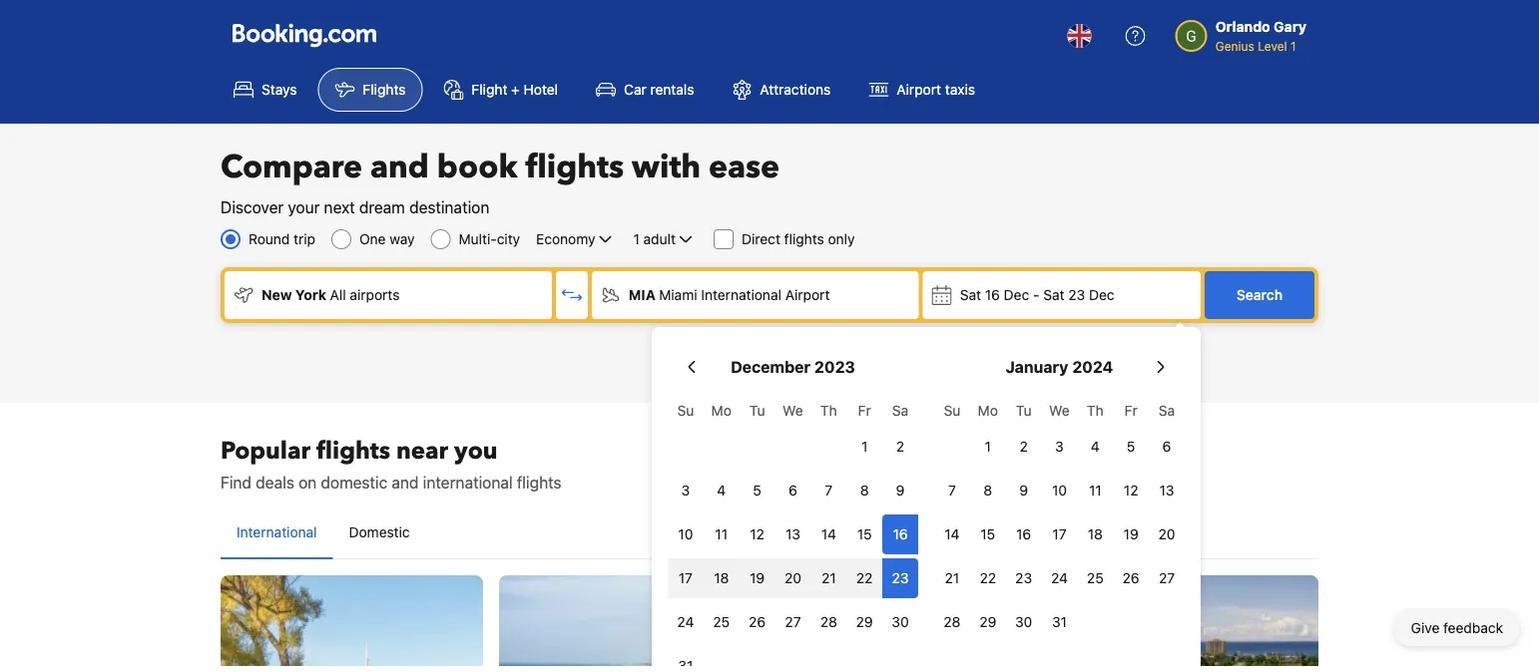 Task type: locate. For each thing, give the bounding box(es) containing it.
1 grid from the left
[[668, 391, 919, 667]]

16 right 15 december 2023 checkbox
[[893, 527, 908, 543]]

sa for 2023
[[892, 403, 909, 419]]

11
[[1089, 483, 1102, 499], [715, 527, 728, 543]]

th up the 4 option
[[1087, 403, 1104, 419]]

28 January 2024 checkbox
[[935, 603, 970, 643]]

0 horizontal spatial th
[[821, 403, 837, 419]]

fr up 5 option
[[1125, 403, 1138, 419]]

0 vertical spatial 25
[[1087, 571, 1104, 587]]

21 January 2024 checkbox
[[935, 559, 970, 599]]

1 sat from the left
[[960, 287, 981, 304]]

0 vertical spatial 5
[[1127, 439, 1136, 455]]

17 left 18 option
[[1053, 527, 1067, 543]]

give
[[1411, 621, 1440, 637]]

7
[[825, 483, 833, 499], [949, 483, 956, 499]]

airport taxis link
[[852, 68, 992, 112]]

1 left 2 january 2024 "checkbox"
[[985, 439, 991, 455]]

flights right international
[[517, 474, 562, 493]]

car rentals
[[624, 81, 694, 98]]

27
[[1159, 571, 1175, 587], [785, 615, 801, 631]]

1 inside dropdown button
[[633, 231, 640, 248]]

search button
[[1205, 272, 1315, 319]]

22 for 22 january 2024 checkbox
[[980, 571, 997, 587]]

flights up economy
[[526, 146, 624, 189]]

0 vertical spatial 12
[[1124, 483, 1139, 499]]

1 vertical spatial airport
[[785, 287, 830, 304]]

1 horizontal spatial mo
[[978, 403, 998, 419]]

26
[[1123, 571, 1140, 587], [749, 615, 766, 631]]

1 horizontal spatial 30
[[1015, 615, 1033, 631]]

0 horizontal spatial 23
[[892, 571, 909, 587]]

flights left only
[[784, 231, 824, 248]]

1 January 2024 checkbox
[[970, 427, 1006, 467]]

sa up 6 january 2024 checkbox
[[1159, 403, 1175, 419]]

16 for 16 option
[[1016, 527, 1032, 543]]

1 vertical spatial 24
[[677, 615, 694, 631]]

+
[[511, 81, 520, 98]]

9 inside 9 january 2024 option
[[1020, 483, 1028, 499]]

one
[[359, 231, 386, 248]]

mo
[[712, 403, 732, 419], [978, 403, 998, 419]]

8
[[860, 483, 869, 499], [984, 483, 993, 499]]

1 horizontal spatial 6
[[1163, 439, 1172, 455]]

10
[[1052, 483, 1067, 499], [678, 527, 693, 543]]

0 horizontal spatial 20
[[785, 571, 802, 587]]

4 for the 4 option
[[1091, 439, 1100, 455]]

10 left 11 december 2023 'option'
[[678, 527, 693, 543]]

hotel
[[524, 81, 558, 98]]

2 mo from the left
[[978, 403, 998, 419]]

18 right "17" option
[[1088, 527, 1103, 543]]

18
[[1088, 527, 1103, 543], [714, 571, 729, 587]]

26 December 2023 checkbox
[[740, 603, 775, 643]]

1 vertical spatial 12
[[750, 527, 765, 543]]

0 horizontal spatial 15
[[857, 527, 872, 543]]

6 right 5 option
[[1163, 439, 1172, 455]]

1 su from the left
[[677, 403, 694, 419]]

12 right 11 december 2023 'option'
[[750, 527, 765, 543]]

20 right 19 option
[[785, 571, 802, 587]]

21 left 22 january 2024 checkbox
[[945, 571, 960, 587]]

1 21 from the left
[[822, 571, 836, 587]]

26 for 26 option
[[749, 615, 766, 631]]

1 15 from the left
[[857, 527, 872, 543]]

4 inside option
[[1091, 439, 1100, 455]]

0 horizontal spatial 17
[[679, 571, 693, 587]]

13 right 12 january 2024 option
[[1160, 483, 1175, 499]]

0 vertical spatial 10
[[1052, 483, 1067, 499]]

0 vertical spatial 4
[[1091, 439, 1100, 455]]

trip
[[294, 231, 316, 248]]

6 for 6 january 2024 checkbox
[[1163, 439, 1172, 455]]

0 horizontal spatial 12
[[750, 527, 765, 543]]

fr
[[858, 403, 871, 419], [1125, 403, 1138, 419]]

30 for 30 december 2023 checkbox
[[892, 615, 909, 631]]

0 vertical spatial 13
[[1160, 483, 1175, 499]]

23 right -
[[1069, 287, 1086, 304]]

19 December 2023 checkbox
[[740, 559, 775, 599]]

1 vertical spatial 11
[[715, 527, 728, 543]]

1 horizontal spatial grid
[[935, 391, 1185, 643]]

th down 2023 at the bottom of page
[[821, 403, 837, 419]]

9 December 2023 checkbox
[[883, 471, 919, 511]]

22 inside checkbox
[[980, 571, 997, 587]]

9 January 2024 checkbox
[[1006, 471, 1042, 511]]

taxis
[[945, 81, 975, 98]]

9 inside 9 december 2023 option
[[896, 483, 905, 499]]

1 8 from the left
[[860, 483, 869, 499]]

5 inside option
[[753, 483, 762, 499]]

2 for january 2024
[[1020, 439, 1028, 455]]

20 right '19' option
[[1159, 527, 1176, 543]]

27 right 26 option
[[785, 615, 801, 631]]

28 inside option
[[944, 615, 961, 631]]

23 right 22 "option"
[[892, 571, 909, 587]]

popular
[[221, 435, 311, 468]]

0 horizontal spatial 10
[[678, 527, 693, 543]]

0 vertical spatial airport
[[897, 81, 942, 98]]

22
[[857, 571, 873, 587], [980, 571, 997, 587]]

2 29 from the left
[[980, 615, 997, 631]]

29 right the 28 "checkbox"
[[856, 615, 873, 631]]

29 inside checkbox
[[856, 615, 873, 631]]

14
[[821, 527, 837, 543], [945, 527, 960, 543]]

15 right 14 january 2024 checkbox
[[981, 527, 996, 543]]

20 January 2024 checkbox
[[1149, 515, 1185, 555]]

2 we from the left
[[1050, 403, 1070, 419]]

9
[[896, 483, 905, 499], [1020, 483, 1028, 499]]

4 right 3 january 2024 option
[[1091, 439, 1100, 455]]

sa
[[892, 403, 909, 419], [1159, 403, 1175, 419]]

0 horizontal spatial sat
[[960, 287, 981, 304]]

and up dream
[[370, 146, 429, 189]]

0 vertical spatial 18
[[1088, 527, 1103, 543]]

1 horizontal spatial 21
[[945, 571, 960, 587]]

tab list
[[221, 507, 1319, 561]]

0 horizontal spatial mo
[[712, 403, 732, 419]]

5 January 2024 checkbox
[[1114, 427, 1149, 467]]

25 inside option
[[713, 615, 730, 631]]

29 inside option
[[980, 615, 997, 631]]

1 vertical spatial 3
[[682, 483, 690, 499]]

1 horizontal spatial 9
[[1020, 483, 1028, 499]]

7 left 8 option
[[949, 483, 956, 499]]

0 horizontal spatial grid
[[668, 391, 919, 667]]

22 cell
[[847, 555, 883, 599]]

1 vertical spatial and
[[392, 474, 419, 493]]

8 inside 8 option
[[984, 483, 993, 499]]

14 inside checkbox
[[945, 527, 960, 543]]

24 up 31 december 2023 checkbox
[[677, 615, 694, 631]]

17 left '18' checkbox
[[679, 571, 693, 587]]

deals
[[256, 474, 294, 493]]

11 inside 'option'
[[715, 527, 728, 543]]

22 inside "option"
[[857, 571, 873, 587]]

6 inside option
[[789, 483, 798, 499]]

1 horizontal spatial dec
[[1089, 287, 1115, 304]]

flights
[[526, 146, 624, 189], [784, 231, 824, 248], [317, 435, 390, 468], [517, 474, 562, 493]]

9 right 8 december 2023 'option'
[[896, 483, 905, 499]]

0 horizontal spatial 6
[[789, 483, 798, 499]]

2 th from the left
[[1087, 403, 1104, 419]]

28 December 2023 checkbox
[[811, 603, 847, 643]]

airport inside "link"
[[897, 81, 942, 98]]

18 inside option
[[1088, 527, 1103, 543]]

1 horizontal spatial we
[[1050, 403, 1070, 419]]

1 vertical spatial 13
[[786, 527, 801, 543]]

adult
[[644, 231, 676, 248]]

1 30 from the left
[[892, 615, 909, 631]]

11 December 2023 checkbox
[[704, 515, 740, 555]]

2 22 from the left
[[980, 571, 997, 587]]

1 left 'adult'
[[633, 231, 640, 248]]

2 right 1 option
[[896, 439, 905, 455]]

3 inside option
[[1056, 439, 1064, 455]]

1
[[1291, 39, 1296, 53], [633, 231, 640, 248], [862, 439, 868, 455], [985, 439, 991, 455]]

25 right 24 january 2024 checkbox
[[1087, 571, 1104, 587]]

16 inside option
[[1016, 527, 1032, 543]]

21
[[822, 571, 836, 587], [945, 571, 960, 587]]

28 inside "checkbox"
[[820, 615, 838, 631]]

2 2 from the left
[[1020, 439, 1028, 455]]

1 29 from the left
[[856, 615, 873, 631]]

mo up 1 "checkbox"
[[978, 403, 998, 419]]

14 for the 14 option
[[821, 527, 837, 543]]

29
[[856, 615, 873, 631], [980, 615, 997, 631]]

0 horizontal spatial international
[[237, 525, 317, 541]]

0 vertical spatial 6
[[1163, 439, 1172, 455]]

1 th from the left
[[821, 403, 837, 419]]

20 inside checkbox
[[1159, 527, 1176, 543]]

1 horizontal spatial sat
[[1044, 287, 1065, 304]]

16 inside checkbox
[[893, 527, 908, 543]]

23 inside option
[[892, 571, 909, 587]]

24
[[1051, 571, 1068, 587], [677, 615, 694, 631]]

2 15 from the left
[[981, 527, 996, 543]]

international down direct
[[701, 287, 782, 304]]

international down the deals
[[237, 525, 317, 541]]

27 for 27 january 2024 'option'
[[1159, 571, 1175, 587]]

19 right 18 option
[[1124, 527, 1139, 543]]

5 left 6 december 2023 option
[[753, 483, 762, 499]]

0 horizontal spatial 2
[[896, 439, 905, 455]]

dec left -
[[1004, 287, 1030, 304]]

1 horizontal spatial su
[[944, 403, 961, 419]]

0 horizontal spatial 18
[[714, 571, 729, 587]]

0 vertical spatial international
[[701, 287, 782, 304]]

3 for 3 january 2024 option
[[1056, 439, 1064, 455]]

0 horizontal spatial 27
[[785, 615, 801, 631]]

0 horizontal spatial 25
[[713, 615, 730, 631]]

th
[[821, 403, 837, 419], [1087, 403, 1104, 419]]

0 horizontal spatial 24
[[677, 615, 694, 631]]

we down december 2023
[[783, 403, 803, 419]]

mo for december
[[712, 403, 732, 419]]

tu down the december
[[750, 403, 765, 419]]

5 for 5 december 2023 option
[[753, 483, 762, 499]]

26 for 26 january 2024 checkbox
[[1123, 571, 1140, 587]]

10 right 9 january 2024 option
[[1052, 483, 1067, 499]]

1 horizontal spatial 20
[[1159, 527, 1176, 543]]

5
[[1127, 439, 1136, 455], [753, 483, 762, 499]]

24 January 2024 checkbox
[[1042, 559, 1078, 599]]

0 horizontal spatial 29
[[856, 615, 873, 631]]

28 right 27 checkbox
[[820, 615, 838, 631]]

1 horizontal spatial 7
[[949, 483, 956, 499]]

31
[[1052, 615, 1067, 631]]

december
[[731, 358, 811, 377]]

2
[[896, 439, 905, 455], [1020, 439, 1028, 455]]

0 vertical spatial 27
[[1159, 571, 1175, 587]]

1 down gary
[[1291, 39, 1296, 53]]

0 horizontal spatial 19
[[750, 571, 765, 587]]

1 2 from the left
[[896, 439, 905, 455]]

7 right 6 december 2023 option
[[825, 483, 833, 499]]

11 inside option
[[1089, 483, 1102, 499]]

6 inside checkbox
[[1163, 439, 1172, 455]]

11 January 2024 checkbox
[[1078, 471, 1114, 511]]

4 for 4 option
[[717, 483, 726, 499]]

13 for 13 january 2024 checkbox
[[1160, 483, 1175, 499]]

2 8 from the left
[[984, 483, 993, 499]]

1 we from the left
[[783, 403, 803, 419]]

1 horizontal spatial 3
[[1056, 439, 1064, 455]]

30 right the 29 january 2024 option
[[1015, 615, 1033, 631]]

only
[[828, 231, 855, 248]]

0 vertical spatial 26
[[1123, 571, 1140, 587]]

1 horizontal spatial 13
[[1160, 483, 1175, 499]]

19 for 19 option
[[750, 571, 765, 587]]

2 30 from the left
[[1015, 615, 1033, 631]]

12 right 11 option
[[1124, 483, 1139, 499]]

20 inside 'checkbox'
[[785, 571, 802, 587]]

14 left 15 option
[[945, 527, 960, 543]]

27 January 2024 checkbox
[[1149, 559, 1185, 599]]

21 December 2023 checkbox
[[811, 559, 847, 599]]

dec
[[1004, 287, 1030, 304], [1089, 287, 1115, 304]]

2 su from the left
[[944, 403, 961, 419]]

3 for the 3 checkbox
[[682, 483, 690, 499]]

24 December 2023 checkbox
[[668, 603, 704, 643]]

27 right 26 january 2024 checkbox
[[1159, 571, 1175, 587]]

25 for 25 option
[[713, 615, 730, 631]]

17 inside cell
[[679, 571, 693, 587]]

0 horizontal spatial su
[[677, 403, 694, 419]]

15 inside checkbox
[[857, 527, 872, 543]]

1 vertical spatial 10
[[678, 527, 693, 543]]

20 for 20 checkbox
[[1159, 527, 1176, 543]]

7 inside "checkbox"
[[825, 483, 833, 499]]

1 inside orlando gary genius level 1
[[1291, 39, 1296, 53]]

3 right 2 january 2024 "checkbox"
[[1056, 439, 1064, 455]]

your
[[288, 198, 320, 217]]

6 January 2024 checkbox
[[1149, 427, 1185, 467]]

16 inside popup button
[[985, 287, 1000, 304]]

25 left 26 option
[[713, 615, 730, 631]]

16
[[985, 287, 1000, 304], [893, 527, 908, 543], [1016, 527, 1032, 543]]

19 right '18' checkbox
[[750, 571, 765, 587]]

and
[[370, 146, 429, 189], [392, 474, 419, 493]]

1 horizontal spatial 11
[[1089, 483, 1102, 499]]

18 January 2024 checkbox
[[1078, 515, 1114, 555]]

11 right the 10 option on the bottom
[[1089, 483, 1102, 499]]

12
[[1124, 483, 1139, 499], [750, 527, 765, 543]]

15 inside option
[[981, 527, 996, 543]]

tu
[[750, 403, 765, 419], [1016, 403, 1032, 419]]

grid
[[668, 391, 919, 667], [935, 391, 1185, 643]]

1 fr from the left
[[858, 403, 871, 419]]

8 right the 7 "checkbox"
[[860, 483, 869, 499]]

one way
[[359, 231, 415, 248]]

29 right 28 january 2024 option
[[980, 615, 997, 631]]

25
[[1087, 571, 1104, 587], [713, 615, 730, 631]]

0 vertical spatial 3
[[1056, 439, 1064, 455]]

1 sa from the left
[[892, 403, 909, 419]]

1 vertical spatial 27
[[785, 615, 801, 631]]

popular flights near you find deals on domestic and international flights
[[221, 435, 562, 493]]

1 vertical spatial 4
[[717, 483, 726, 499]]

31 January 2024 checkbox
[[1042, 603, 1078, 643]]

airport left taxis
[[897, 81, 942, 98]]

27 inside 'option'
[[1159, 571, 1175, 587]]

16 January 2024 checkbox
[[1006, 515, 1042, 555]]

2 7 from the left
[[949, 483, 956, 499]]

18 for '18' checkbox
[[714, 571, 729, 587]]

1 vertical spatial 5
[[753, 483, 762, 499]]

1 28 from the left
[[820, 615, 838, 631]]

1 9 from the left
[[896, 483, 905, 499]]

12 for 12 december 2023 option
[[750, 527, 765, 543]]

0 horizontal spatial 3
[[682, 483, 690, 499]]

1 vertical spatial 20
[[785, 571, 802, 587]]

booking.com logo image
[[233, 23, 376, 47], [233, 23, 376, 47]]

1 dec from the left
[[1004, 287, 1030, 304]]

1 horizontal spatial th
[[1087, 403, 1104, 419]]

12 for 12 january 2024 option
[[1124, 483, 1139, 499]]

1 vertical spatial 19
[[750, 571, 765, 587]]

su up 7 january 2024 option
[[944, 403, 961, 419]]

23 for 23 january 2024 checkbox
[[1016, 571, 1032, 587]]

sat left -
[[960, 287, 981, 304]]

13
[[1160, 483, 1175, 499], [786, 527, 801, 543]]

1 adult
[[633, 231, 676, 248]]

30 right '29 december 2023' checkbox
[[892, 615, 909, 631]]

2 horizontal spatial 23
[[1069, 287, 1086, 304]]

sa up 2 december 2023 "checkbox"
[[892, 403, 909, 419]]

1 vertical spatial 25
[[713, 615, 730, 631]]

1 vertical spatial 18
[[714, 571, 729, 587]]

21 right "20" 'checkbox'
[[822, 571, 836, 587]]

0 vertical spatial 20
[[1159, 527, 1176, 543]]

17
[[1053, 527, 1067, 543], [679, 571, 693, 587]]

22 right 21 option
[[980, 571, 997, 587]]

flights inside compare and book flights with ease discover your next dream destination
[[526, 146, 624, 189]]

and down near
[[392, 474, 419, 493]]

0 horizontal spatial sa
[[892, 403, 909, 419]]

28 left the 29 january 2024 option
[[944, 615, 961, 631]]

tu up 2 january 2024 "checkbox"
[[1016, 403, 1032, 419]]

24 right 23 january 2024 checkbox
[[1051, 571, 1068, 587]]

17 for "17" option
[[1053, 527, 1067, 543]]

26 inside option
[[749, 615, 766, 631]]

6 December 2023 checkbox
[[775, 471, 811, 511]]

11 for 11 option
[[1089, 483, 1102, 499]]

22 for 22 "option"
[[857, 571, 873, 587]]

1 horizontal spatial international
[[701, 287, 782, 304]]

mia
[[629, 287, 656, 304]]

23 inside popup button
[[1069, 287, 1086, 304]]

3 inside checkbox
[[682, 483, 690, 499]]

0 horizontal spatial 9
[[896, 483, 905, 499]]

0 vertical spatial 24
[[1051, 571, 1068, 587]]

3 January 2024 checkbox
[[1042, 427, 1078, 467]]

19 inside cell
[[750, 571, 765, 587]]

0 horizontal spatial 14
[[821, 527, 837, 543]]

0 horizontal spatial 16
[[893, 527, 908, 543]]

14 inside option
[[821, 527, 837, 543]]

flights up domestic at the bottom of the page
[[317, 435, 390, 468]]

2 tu from the left
[[1016, 403, 1032, 419]]

1 horizontal spatial 28
[[944, 615, 961, 631]]

4 January 2024 checkbox
[[1078, 427, 1114, 467]]

26 right 25 checkbox
[[1123, 571, 1140, 587]]

23 for 23 option
[[892, 571, 909, 587]]

1 horizontal spatial 18
[[1088, 527, 1103, 543]]

27 December 2023 checkbox
[[775, 603, 811, 643]]

3 December 2023 checkbox
[[668, 471, 704, 511]]

we
[[783, 403, 803, 419], [1050, 403, 1070, 419]]

15 right the 14 option
[[857, 527, 872, 543]]

0 vertical spatial 19
[[1124, 527, 1139, 543]]

1 14 from the left
[[821, 527, 837, 543]]

1 horizontal spatial 15
[[981, 527, 996, 543]]

15
[[857, 527, 872, 543], [981, 527, 996, 543]]

1 vertical spatial 17
[[679, 571, 693, 587]]

1 horizontal spatial 4
[[1091, 439, 1100, 455]]

1 horizontal spatial 22
[[980, 571, 997, 587]]

0 horizontal spatial 11
[[715, 527, 728, 543]]

give feedback button
[[1395, 611, 1520, 647]]

10 January 2024 checkbox
[[1042, 471, 1078, 511]]

0 horizontal spatial 30
[[892, 615, 909, 631]]

1 horizontal spatial airport
[[897, 81, 942, 98]]

2 January 2024 checkbox
[[1006, 427, 1042, 467]]

2 left 3 january 2024 option
[[1020, 439, 1028, 455]]

sat 16 dec - sat 23 dec button
[[923, 272, 1201, 319]]

1 horizontal spatial 10
[[1052, 483, 1067, 499]]

dec right -
[[1089, 287, 1115, 304]]

2 grid from the left
[[935, 391, 1185, 643]]

16 right 15 option
[[1016, 527, 1032, 543]]

2 sa from the left
[[1159, 403, 1175, 419]]

1 inside "checkbox"
[[985, 439, 991, 455]]

2 for december 2023
[[896, 439, 905, 455]]

0 horizontal spatial dec
[[1004, 287, 1030, 304]]

14 January 2024 checkbox
[[935, 515, 970, 555]]

search
[[1237, 287, 1283, 304]]

10 inside checkbox
[[678, 527, 693, 543]]

9 right 8 option
[[1020, 483, 1028, 499]]

18 right '17' option at the left of the page
[[714, 571, 729, 587]]

18 inside checkbox
[[714, 571, 729, 587]]

1 horizontal spatial sa
[[1159, 403, 1175, 419]]

1 horizontal spatial 29
[[980, 615, 997, 631]]

tu for january 2024
[[1016, 403, 1032, 419]]

3 left 4 option
[[682, 483, 690, 499]]

5 for 5 option
[[1127, 439, 1136, 455]]

5 inside option
[[1127, 439, 1136, 455]]

2 fr from the left
[[1125, 403, 1138, 419]]

13 right 12 december 2023 option
[[786, 527, 801, 543]]

airport down 'direct flights only'
[[785, 287, 830, 304]]

car rentals link
[[579, 68, 711, 112]]

10 inside option
[[1052, 483, 1067, 499]]

0 horizontal spatial 7
[[825, 483, 833, 499]]

8 for 8 option
[[984, 483, 993, 499]]

4 inside option
[[717, 483, 726, 499]]

0 horizontal spatial fr
[[858, 403, 871, 419]]

16 cell
[[883, 511, 919, 555]]

2 sat from the left
[[1044, 287, 1065, 304]]

su up the 3 checkbox
[[677, 403, 694, 419]]

2 9 from the left
[[1020, 483, 1028, 499]]

26 right 25 option
[[749, 615, 766, 631]]

22 right 21 "option"
[[857, 571, 873, 587]]

0 horizontal spatial 22
[[857, 571, 873, 587]]

17 December 2023 checkbox
[[668, 559, 704, 599]]

mo down the december
[[712, 403, 732, 419]]

30 December 2023 checkbox
[[883, 603, 919, 643]]

0 horizontal spatial 28
[[820, 615, 838, 631]]

airport
[[897, 81, 942, 98], [785, 287, 830, 304]]

28 for 28 january 2024 option
[[944, 615, 961, 631]]

1 horizontal spatial 23
[[1016, 571, 1032, 587]]

27 inside checkbox
[[785, 615, 801, 631]]

20
[[1159, 527, 1176, 543], [785, 571, 802, 587]]

16 left -
[[985, 287, 1000, 304]]

6 right 5 december 2023 option
[[789, 483, 798, 499]]

1 horizontal spatial 27
[[1159, 571, 1175, 587]]

4 right the 3 checkbox
[[717, 483, 726, 499]]

we up 3 january 2024 option
[[1050, 403, 1070, 419]]

7 inside option
[[949, 483, 956, 499]]

26 inside checkbox
[[1123, 571, 1140, 587]]

miami
[[659, 287, 697, 304]]

1 22 from the left
[[857, 571, 873, 587]]

13 for 13 december 2023 checkbox
[[786, 527, 801, 543]]

21 cell
[[811, 555, 847, 599]]

5 right the 4 option
[[1127, 439, 1136, 455]]

0 horizontal spatial 8
[[860, 483, 869, 499]]

23 cell
[[883, 555, 919, 599]]

8 inside 8 december 2023 'option'
[[860, 483, 869, 499]]

6
[[1163, 439, 1172, 455], [789, 483, 798, 499]]

2 28 from the left
[[944, 615, 961, 631]]

1 vertical spatial international
[[237, 525, 317, 541]]

2 14 from the left
[[945, 527, 960, 543]]

0 vertical spatial and
[[370, 146, 429, 189]]

sat right -
[[1044, 287, 1065, 304]]

23 inside checkbox
[[1016, 571, 1032, 587]]

7 for 7 january 2024 option
[[949, 483, 956, 499]]

stays
[[262, 81, 297, 98]]

1 7 from the left
[[825, 483, 833, 499]]

1 tu from the left
[[750, 403, 765, 419]]

25 inside checkbox
[[1087, 571, 1104, 587]]

fr up 1 option
[[858, 403, 871, 419]]

8 right 7 january 2024 option
[[984, 483, 993, 499]]

1 mo from the left
[[712, 403, 732, 419]]

york
[[295, 287, 327, 304]]

11 right 10 december 2023 checkbox
[[715, 527, 728, 543]]

14 right 13 december 2023 checkbox
[[821, 527, 837, 543]]

2 21 from the left
[[945, 571, 960, 587]]

1 left 2 december 2023 "checkbox"
[[862, 439, 868, 455]]

21 inside option
[[945, 571, 960, 587]]

sa for 2024
[[1159, 403, 1175, 419]]

1 horizontal spatial fr
[[1125, 403, 1138, 419]]

0 horizontal spatial 13
[[786, 527, 801, 543]]

2 December 2023 checkbox
[[883, 427, 919, 467]]

tab list containing international
[[221, 507, 1319, 561]]

23 left 24 january 2024 checkbox
[[1016, 571, 1032, 587]]

1 vertical spatial 6
[[789, 483, 798, 499]]

19 January 2024 checkbox
[[1114, 515, 1149, 555]]

1 horizontal spatial 19
[[1124, 527, 1139, 543]]

7 for the 7 "checkbox"
[[825, 483, 833, 499]]

international
[[701, 287, 782, 304], [237, 525, 317, 541]]

21 inside "option"
[[822, 571, 836, 587]]



Task type: describe. For each thing, give the bounding box(es) containing it.
way
[[390, 231, 415, 248]]

genius
[[1216, 39, 1255, 53]]

20 for "20" 'checkbox'
[[785, 571, 802, 587]]

and inside compare and book flights with ease discover your next dream destination
[[370, 146, 429, 189]]

on
[[299, 474, 317, 493]]

26 January 2024 checkbox
[[1114, 559, 1149, 599]]

orlando
[[1216, 18, 1271, 35]]

direct flights only
[[742, 231, 855, 248]]

flight + hotel link
[[427, 68, 575, 112]]

22 January 2024 checkbox
[[970, 559, 1006, 599]]

22 December 2023 checkbox
[[847, 559, 883, 599]]

orlando gary genius level 1
[[1216, 18, 1307, 53]]

domestic
[[321, 474, 388, 493]]

25 December 2023 checkbox
[[704, 603, 740, 643]]

7 December 2023 checkbox
[[811, 471, 847, 511]]

12 December 2023 checkbox
[[740, 515, 775, 555]]

new york all airports
[[262, 287, 400, 304]]

multi-city
[[459, 231, 520, 248]]

multi-
[[459, 231, 497, 248]]

29 for the 29 january 2024 option
[[980, 615, 997, 631]]

attractions link
[[715, 68, 848, 112]]

15 for 15 option
[[981, 527, 996, 543]]

30 January 2024 checkbox
[[1006, 603, 1042, 643]]

14 December 2023 checkbox
[[811, 515, 847, 555]]

29 for '29 december 2023' checkbox
[[856, 615, 873, 631]]

30 for 30 january 2024 checkbox on the bottom right
[[1015, 615, 1033, 631]]

2 dec from the left
[[1089, 287, 1115, 304]]

27 for 27 checkbox
[[785, 615, 801, 631]]

2023
[[815, 358, 856, 377]]

19 cell
[[740, 555, 775, 599]]

21 for 21 option
[[945, 571, 960, 587]]

10 for 10 december 2023 checkbox
[[678, 527, 693, 543]]

20 December 2023 checkbox
[[775, 559, 811, 599]]

you
[[454, 435, 498, 468]]

gary
[[1274, 18, 1307, 35]]

tu for december 2023
[[750, 403, 765, 419]]

direct
[[742, 231, 781, 248]]

airports
[[350, 287, 400, 304]]

1 December 2023 checkbox
[[847, 427, 883, 467]]

new
[[262, 287, 292, 304]]

round trip
[[249, 231, 316, 248]]

12 January 2024 checkbox
[[1114, 471, 1149, 511]]

23 December 2023 checkbox
[[883, 559, 919, 599]]

compare
[[221, 146, 362, 189]]

-
[[1033, 287, 1040, 304]]

7 January 2024 checkbox
[[935, 471, 970, 511]]

1 adult button
[[631, 228, 698, 252]]

near
[[396, 435, 448, 468]]

attractions
[[760, 81, 831, 98]]

and inside popular flights near you find deals on domestic and international flights
[[392, 474, 419, 493]]

16 for 16 december 2023 checkbox
[[893, 527, 908, 543]]

9 for 9 december 2023 option
[[896, 483, 905, 499]]

city
[[497, 231, 520, 248]]

23 January 2024 checkbox
[[1006, 559, 1042, 599]]

compare and book flights with ease discover your next dream destination
[[221, 146, 780, 217]]

9 for 9 january 2024 option
[[1020, 483, 1028, 499]]

find
[[221, 474, 252, 493]]

mo for january
[[978, 403, 998, 419]]

we for january
[[1050, 403, 1070, 419]]

flights link
[[318, 68, 423, 112]]

international inside button
[[237, 525, 317, 541]]

11 for 11 december 2023 'option'
[[715, 527, 728, 543]]

th for 2024
[[1087, 403, 1104, 419]]

29 December 2023 checkbox
[[847, 603, 883, 643]]

16 December 2023 checkbox
[[883, 515, 919, 555]]

fr for 2023
[[858, 403, 871, 419]]

rentals
[[650, 81, 694, 98]]

21 for 21 "option"
[[822, 571, 836, 587]]

8 December 2023 checkbox
[[847, 471, 883, 511]]

economy
[[536, 231, 596, 248]]

give feedback
[[1411, 621, 1504, 637]]

2024
[[1073, 358, 1114, 377]]

book
[[437, 146, 518, 189]]

january 2024
[[1006, 358, 1114, 377]]

feedback
[[1444, 621, 1504, 637]]

19 for '19' option
[[1124, 527, 1139, 543]]

destination
[[409, 198, 490, 217]]

25 January 2024 checkbox
[[1078, 559, 1114, 599]]

ease
[[709, 146, 780, 189]]

18 cell
[[704, 555, 740, 599]]

24 for 24 december 2023 checkbox
[[677, 615, 694, 631]]

10 December 2023 checkbox
[[668, 515, 704, 555]]

stays link
[[217, 68, 314, 112]]

international button
[[221, 507, 333, 559]]

15 for 15 december 2023 checkbox
[[857, 527, 872, 543]]

mia miami international airport
[[629, 287, 830, 304]]

4 December 2023 checkbox
[[704, 471, 740, 511]]

1 inside option
[[862, 439, 868, 455]]

grid for december
[[668, 391, 919, 667]]

flights
[[363, 81, 406, 98]]

december 2023
[[731, 358, 856, 377]]

24 for 24 january 2024 checkbox
[[1051, 571, 1068, 587]]

18 December 2023 checkbox
[[704, 559, 740, 599]]

su for january
[[944, 403, 961, 419]]

10 for the 10 option on the bottom
[[1052, 483, 1067, 499]]

all
[[330, 287, 346, 304]]

domestic
[[349, 525, 410, 541]]

17 for '17' option at the left of the page
[[679, 571, 693, 587]]

25 for 25 checkbox
[[1087, 571, 1104, 587]]

14 for 14 january 2024 checkbox
[[945, 527, 960, 543]]

domestic button
[[333, 507, 426, 559]]

20 cell
[[775, 555, 811, 599]]

18 for 18 option
[[1088, 527, 1103, 543]]

15 December 2023 checkbox
[[847, 515, 883, 555]]

grid for january
[[935, 391, 1185, 643]]

13 January 2024 checkbox
[[1149, 471, 1185, 511]]

su for december
[[677, 403, 694, 419]]

31 December 2023 checkbox
[[668, 647, 704, 667]]

sat 16 dec - sat 23 dec
[[960, 287, 1115, 304]]

we for december
[[783, 403, 803, 419]]

round
[[249, 231, 290, 248]]

level
[[1258, 39, 1288, 53]]

fr for 2024
[[1125, 403, 1138, 419]]

flight + hotel
[[472, 81, 558, 98]]

17 cell
[[668, 555, 704, 599]]

car
[[624, 81, 647, 98]]

17 January 2024 checkbox
[[1042, 515, 1078, 555]]

28 for the 28 "checkbox"
[[820, 615, 838, 631]]

dream
[[359, 198, 405, 217]]

29 January 2024 checkbox
[[970, 603, 1006, 643]]

8 for 8 december 2023 'option'
[[860, 483, 869, 499]]

with
[[632, 146, 701, 189]]

flight
[[472, 81, 508, 98]]

next
[[324, 198, 355, 217]]

5 December 2023 checkbox
[[740, 471, 775, 511]]

6 for 6 december 2023 option
[[789, 483, 798, 499]]

13 December 2023 checkbox
[[775, 515, 811, 555]]

th for 2023
[[821, 403, 837, 419]]

discover
[[221, 198, 284, 217]]

15 January 2024 checkbox
[[970, 515, 1006, 555]]

international
[[423, 474, 513, 493]]

january
[[1006, 358, 1069, 377]]

8 January 2024 checkbox
[[970, 471, 1006, 511]]

airport taxis
[[897, 81, 975, 98]]



Task type: vqa. For each thing, say whether or not it's contained in the screenshot.


